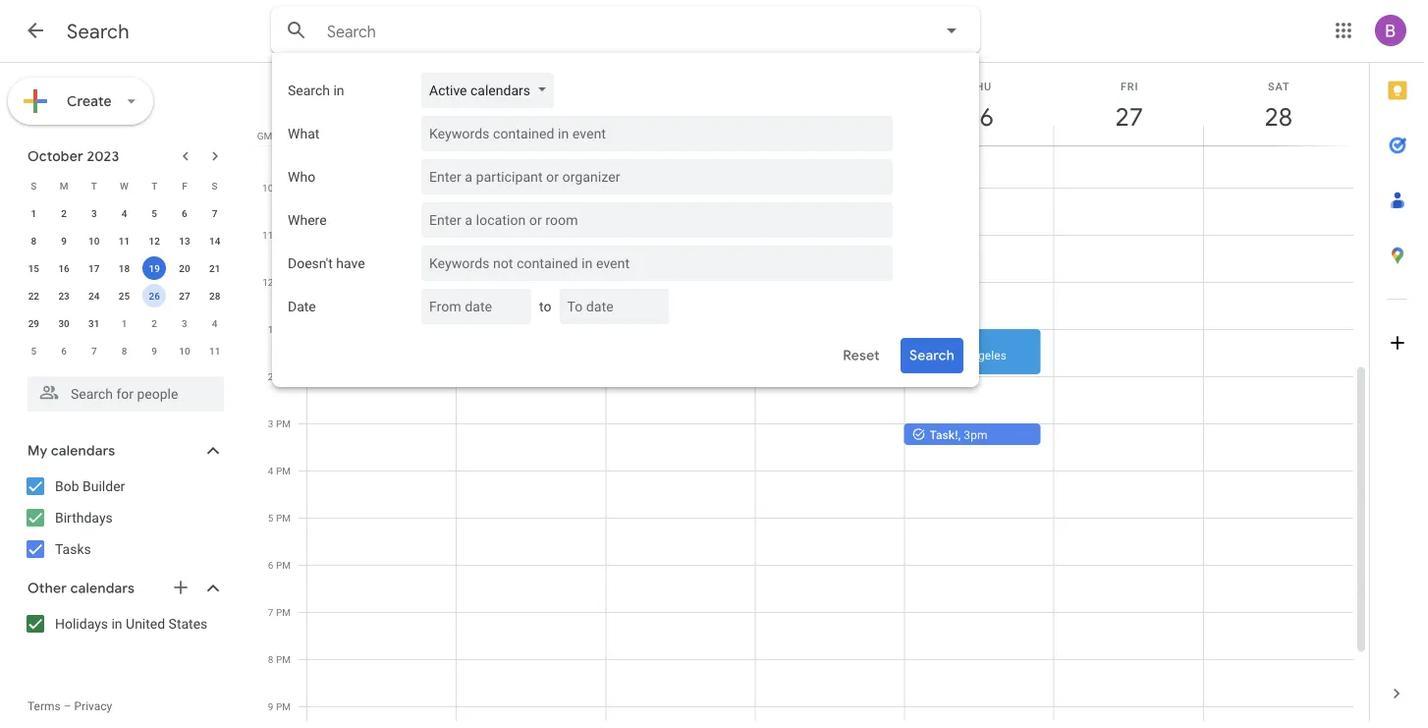 Task type: locate. For each thing, give the bounding box(es) containing it.
pm down 7 pm
[[276, 653, 291, 665]]

0 horizontal spatial t
[[91, 180, 97, 192]]

row containing 22
[[19, 282, 230, 309]]

4 up 11 element
[[121, 207, 127, 219]]

19, today element
[[143, 256, 166, 280]]

w
[[120, 180, 129, 192]]

4 up november 11 element
[[212, 317, 218, 329]]

1 pm from the top
[[276, 276, 291, 288]]

28 column header
[[1203, 63, 1354, 145]]

4 pm from the top
[[276, 418, 291, 429]]

1 vertical spatial in
[[111, 616, 122, 632]]

pm up 6 pm on the bottom left
[[276, 512, 291, 524]]

10 left who
[[262, 182, 273, 194]]

2 s from the left
[[212, 180, 218, 192]]

3 up november 10 element
[[182, 317, 187, 329]]

1 horizontal spatial 27
[[1114, 101, 1142, 133]]

2 horizontal spatial 4
[[268, 465, 274, 477]]

november 11 element
[[203, 339, 227, 363]]

pm down 8 pm
[[276, 701, 291, 712]]

search heading
[[67, 19, 130, 44]]

doesn't
[[288, 255, 333, 271]]

11 inside 11 element
[[119, 235, 130, 247]]

2 vertical spatial 7
[[268, 606, 274, 618]]

1 down the 25 'element'
[[121, 317, 127, 329]]

31 element
[[82, 311, 106, 335]]

where
[[288, 212, 327, 228]]

3 pm from the top
[[276, 370, 291, 382]]

4 up 5 pm
[[268, 465, 274, 477]]

12 for 12 pm
[[263, 276, 274, 288]]

holidays in united states
[[55, 616, 208, 632]]

7
[[212, 207, 218, 219], [91, 345, 97, 357], [268, 606, 274, 618]]

1 pm
[[268, 323, 291, 335]]

31
[[89, 317, 100, 329]]

11 down the 10 am
[[262, 229, 273, 241]]

11 inside november 11 element
[[209, 345, 220, 357]]

1 horizontal spatial s
[[212, 180, 218, 192]]

0 vertical spatial 3
[[91, 207, 97, 219]]

1 horizontal spatial 6
[[182, 207, 187, 219]]

6 pm
[[268, 559, 291, 571]]

2 pm from the top
[[276, 323, 291, 335]]

0 horizontal spatial 6
[[61, 345, 67, 357]]

5 up the 12 element
[[152, 207, 157, 219]]

26 element
[[143, 284, 166, 308]]

07
[[280, 130, 291, 141]]

7 inside "grid"
[[268, 606, 274, 618]]

have
[[336, 255, 365, 271]]

2 horizontal spatial 6
[[268, 559, 274, 571]]

calendars right active
[[471, 82, 531, 98]]

3 inside "grid"
[[268, 418, 274, 429]]

4 for november 4 element
[[212, 317, 218, 329]]

0 vertical spatial 27
[[1114, 101, 1142, 133]]

search right go back image
[[67, 19, 130, 44]]

2 t from the left
[[151, 180, 157, 192]]

row down 2023
[[19, 172, 230, 199]]

2 horizontal spatial 7
[[268, 606, 274, 618]]

12
[[149, 235, 160, 247], [263, 276, 274, 288]]

8
[[31, 235, 37, 247], [121, 345, 127, 357], [268, 653, 274, 665]]

1 vertical spatial 12
[[263, 276, 274, 288]]

26
[[965, 101, 993, 133], [149, 290, 160, 302]]

, left the los
[[936, 348, 939, 362]]

3 up 10 element
[[91, 207, 97, 219]]

7 pm from the top
[[276, 559, 291, 571]]

pm up 5 pm
[[276, 465, 291, 477]]

4 for 4 pm
[[268, 465, 274, 477]]

m
[[60, 180, 68, 192]]

november 4 element
[[203, 311, 227, 335]]

thu
[[969, 80, 992, 92]]

calendars up bob builder
[[51, 442, 115, 460]]

2 vertical spatial 2
[[268, 370, 274, 382]]

builder
[[83, 478, 125, 494]]

1 horizontal spatial 7
[[212, 207, 218, 219]]

privacy
[[74, 700, 112, 713]]

None search field
[[271, 7, 981, 387], [0, 368, 244, 412], [271, 7, 981, 387]]

1pm
[[912, 348, 936, 362]]

pm for 1 pm
[[276, 323, 291, 335]]

los
[[942, 348, 961, 362]]

am for 10 am
[[276, 182, 291, 194]]

5 pm from the top
[[276, 465, 291, 477]]

8 up 15 element
[[31, 235, 37, 247]]

25
[[119, 290, 130, 302]]

6 down 5 pm
[[268, 559, 274, 571]]

0 horizontal spatial s
[[31, 180, 37, 192]]

0 vertical spatial in
[[334, 82, 344, 98]]

grid containing 26
[[252, 63, 1370, 722]]

am
[[276, 135, 291, 146], [276, 182, 291, 194], [276, 229, 291, 241]]

create
[[67, 92, 112, 110]]

1 vertical spatial 4
[[212, 317, 218, 329]]

3 am from the top
[[276, 229, 291, 241]]

0 vertical spatial 12
[[149, 235, 160, 247]]

0 horizontal spatial 12
[[149, 235, 160, 247]]

row up 18 element
[[19, 227, 230, 254]]

2 vertical spatial 6
[[268, 559, 274, 571]]

2 horizontal spatial 3
[[268, 418, 274, 429]]

0 horizontal spatial 5
[[31, 345, 37, 357]]

1 horizontal spatial in
[[334, 82, 344, 98]]

8 inside "grid"
[[268, 653, 274, 665]]

0 horizontal spatial 7
[[91, 345, 97, 357]]

15
[[28, 262, 39, 274]]

search up the 'what'
[[288, 82, 330, 98]]

october 2023
[[28, 147, 119, 165]]

0 horizontal spatial 4
[[121, 207, 127, 219]]

3 down 2 pm
[[268, 418, 274, 429]]

t
[[91, 180, 97, 192], [151, 180, 157, 192]]

2 horizontal spatial 10
[[262, 182, 273, 194]]

2 down 1 pm
[[268, 370, 274, 382]]

0 horizontal spatial 3
[[91, 207, 97, 219]]

2 down m
[[61, 207, 67, 219]]

2 row from the top
[[19, 199, 230, 227]]

row down 11 element
[[19, 254, 230, 282]]

11 for november 11 element
[[209, 345, 220, 357]]

terms – privacy
[[28, 700, 112, 713]]

row down 18 element
[[19, 282, 230, 309]]

grid
[[252, 63, 1370, 722]]

0 horizontal spatial 11
[[119, 235, 130, 247]]

26 down '19'
[[149, 290, 160, 302]]

pm up 3 pm
[[276, 370, 291, 382]]

pm for 12 pm
[[276, 276, 291, 288]]

,
[[936, 348, 939, 362], [958, 428, 961, 442]]

4 column header from the left
[[755, 63, 905, 145]]

pm down 5 pm
[[276, 559, 291, 571]]

in for search
[[334, 82, 344, 98]]

28 inside column header
[[1264, 101, 1292, 133]]

0 vertical spatial 2
[[61, 207, 67, 219]]

9 left 07
[[268, 135, 273, 146]]

9
[[268, 135, 273, 146], [61, 235, 67, 247], [152, 345, 157, 357], [268, 701, 274, 712]]

8 down november 1 element at left
[[121, 345, 127, 357]]

0 vertical spatial calendars
[[471, 82, 531, 98]]

2 vertical spatial am
[[276, 229, 291, 241]]

angeles
[[964, 348, 1007, 362]]

pm up "date"
[[276, 276, 291, 288]]

2 horizontal spatial 11
[[262, 229, 273, 241]]

2 horizontal spatial 5
[[268, 512, 274, 524]]

28 down sat
[[1264, 101, 1292, 133]]

1 vertical spatial search
[[288, 82, 330, 98]]

2 vertical spatial 5
[[268, 512, 274, 524]]

2
[[61, 207, 67, 219], [152, 317, 157, 329], [268, 370, 274, 382]]

bob builder
[[55, 478, 125, 494]]

1 for november 1 element at left
[[121, 317, 127, 329]]

1 row from the top
[[19, 172, 230, 199]]

0 horizontal spatial ,
[[936, 348, 939, 362]]

9 pm from the top
[[276, 653, 291, 665]]

3 row from the top
[[19, 227, 230, 254]]

6
[[182, 207, 187, 219], [61, 345, 67, 357], [268, 559, 274, 571]]

0 vertical spatial ,
[[936, 348, 939, 362]]

0 vertical spatial 26
[[965, 101, 993, 133]]

0 horizontal spatial 8
[[31, 235, 37, 247]]

2 vertical spatial calendars
[[70, 580, 135, 597]]

my
[[28, 442, 48, 460]]

25 element
[[112, 284, 136, 308]]

10 pm from the top
[[276, 701, 291, 712]]

9 for the november 9 element
[[152, 345, 157, 357]]

5 for november 5 element
[[31, 345, 37, 357]]

row group
[[19, 199, 230, 365]]

0 horizontal spatial search
[[67, 19, 130, 44]]

1 horizontal spatial 4
[[212, 317, 218, 329]]

1 vertical spatial calendars
[[51, 442, 115, 460]]

1 vertical spatial 6
[[61, 345, 67, 357]]

1 vertical spatial am
[[276, 182, 291, 194]]

4 row from the top
[[19, 254, 230, 282]]

terms
[[28, 700, 61, 713]]

1 horizontal spatial 1
[[121, 317, 127, 329]]

12 up '19'
[[149, 235, 160, 247]]

28
[[1264, 101, 1292, 133], [209, 290, 220, 302]]

1 horizontal spatial 28
[[1264, 101, 1292, 133]]

what
[[288, 125, 320, 141]]

pm down 2 pm
[[276, 418, 291, 429]]

add other calendars image
[[171, 578, 191, 597]]

11 down november 4 element
[[209, 345, 220, 357]]

task! , 3pm
[[930, 428, 988, 442]]

10 am
[[262, 182, 291, 194]]

8 pm from the top
[[276, 606, 291, 618]]

row containing 5
[[19, 337, 230, 365]]

1 horizontal spatial 26
[[965, 101, 993, 133]]

1 down 12 pm
[[268, 323, 274, 335]]

5 for 5 pm
[[268, 512, 274, 524]]

1 vertical spatial 27
[[179, 290, 190, 302]]

12 inside october 2023 grid
[[149, 235, 160, 247]]

28 down 21 at the top
[[209, 290, 220, 302]]

5
[[152, 207, 157, 219], [31, 345, 37, 357], [268, 512, 274, 524]]

10
[[262, 182, 273, 194], [89, 235, 100, 247], [179, 345, 190, 357]]

10 down november 3 element
[[179, 345, 190, 357]]

november 5 element
[[22, 339, 46, 363]]

in for holidays
[[111, 616, 122, 632]]

2 vertical spatial 8
[[268, 653, 274, 665]]

pm for 2 pm
[[276, 370, 291, 382]]

1 horizontal spatial 5
[[152, 207, 157, 219]]

0 horizontal spatial 27
[[179, 290, 190, 302]]

27 down fri
[[1114, 101, 1142, 133]]

sat
[[1269, 80, 1291, 92]]

calendars up holidays
[[70, 580, 135, 597]]

united
[[126, 616, 165, 632]]

row containing 8
[[19, 227, 230, 254]]

1
[[31, 207, 37, 219], [121, 317, 127, 329], [268, 323, 274, 335]]

privacy link
[[74, 700, 112, 713]]

2 horizontal spatial 2
[[268, 370, 274, 382]]

1 vertical spatial 7
[[91, 345, 97, 357]]

11 inside "grid"
[[262, 229, 273, 241]]

6 up 13 element
[[182, 207, 187, 219]]

10 for 10 am
[[262, 182, 273, 194]]

1 am from the top
[[276, 135, 291, 146]]

1 vertical spatial 8
[[121, 345, 127, 357]]

terms link
[[28, 700, 61, 713]]

fri
[[1121, 80, 1139, 92]]

row
[[19, 172, 230, 199], [19, 199, 230, 227], [19, 227, 230, 254], [19, 254, 230, 282], [19, 282, 230, 309], [19, 309, 230, 337], [19, 337, 230, 365]]

7 up 14 element at the top left
[[212, 207, 218, 219]]

17 element
[[82, 256, 106, 280]]

1 vertical spatial 2
[[152, 317, 157, 329]]

24 element
[[82, 284, 106, 308]]

0 horizontal spatial 10
[[89, 235, 100, 247]]

3
[[91, 207, 97, 219], [182, 317, 187, 329], [268, 418, 274, 429]]

0 vertical spatial 6
[[182, 207, 187, 219]]

12 down 11 am
[[263, 276, 274, 288]]

2 vertical spatial 10
[[179, 345, 190, 357]]

13
[[179, 235, 190, 247]]

1 vertical spatial 3
[[182, 317, 187, 329]]

1 vertical spatial 28
[[209, 290, 220, 302]]

10 up the 17 in the top left of the page
[[89, 235, 100, 247]]

1 horizontal spatial t
[[151, 180, 157, 192]]

26 down thu
[[965, 101, 993, 133]]

0 vertical spatial search
[[67, 19, 130, 44]]

row down november 1 element at left
[[19, 337, 230, 365]]

1 horizontal spatial search
[[288, 82, 330, 98]]

2 vertical spatial 4
[[268, 465, 274, 477]]

27
[[1114, 101, 1142, 133], [179, 290, 190, 302]]

in
[[334, 82, 344, 98], [111, 616, 122, 632]]

my calendars button
[[4, 435, 244, 467]]

2 am from the top
[[276, 182, 291, 194]]

8 up 9 pm
[[268, 653, 274, 665]]

1 vertical spatial 10
[[89, 235, 100, 247]]

2 horizontal spatial 1
[[268, 323, 274, 335]]

6 row from the top
[[19, 309, 230, 337]]

1 up 15 element
[[31, 207, 37, 219]]

11 up 18
[[119, 235, 130, 247]]

1 horizontal spatial 8
[[121, 345, 127, 357]]

8 for november 8 element
[[121, 345, 127, 357]]

27 column header
[[1054, 63, 1204, 145]]

other
[[28, 580, 67, 597]]

1 horizontal spatial 12
[[263, 276, 274, 288]]

11
[[262, 229, 273, 241], [119, 235, 130, 247], [209, 345, 220, 357]]

row down the w
[[19, 199, 230, 227]]

0 horizontal spatial 28
[[209, 290, 220, 302]]

pm down 6 pm on the bottom left
[[276, 606, 291, 618]]

0 vertical spatial am
[[276, 135, 291, 146]]

0 horizontal spatial in
[[111, 616, 122, 632]]

title 1pm , los angeles
[[912, 334, 1007, 362]]

5 up 6 pm on the bottom left
[[268, 512, 274, 524]]

t right m
[[91, 180, 97, 192]]

5 row from the top
[[19, 282, 230, 309]]

t left f
[[151, 180, 157, 192]]

tab list
[[1371, 63, 1425, 666]]

, left 3pm
[[958, 428, 961, 442]]

3 for 3 pm
[[268, 418, 274, 429]]

active
[[429, 82, 467, 98]]

9 down 8 pm
[[268, 701, 274, 712]]

bob
[[55, 478, 79, 494]]

16
[[58, 262, 70, 274]]

11 for 11 am
[[262, 229, 273, 241]]

search image
[[277, 11, 316, 50]]

11 for 11 element
[[119, 235, 130, 247]]

s right f
[[212, 180, 218, 192]]

0 vertical spatial 28
[[1264, 101, 1292, 133]]

0 vertical spatial 10
[[262, 182, 273, 194]]

november 10 element
[[173, 339, 196, 363]]

1 horizontal spatial 11
[[209, 345, 220, 357]]

7 row from the top
[[19, 337, 230, 365]]

2 down 26 "element"
[[152, 317, 157, 329]]

19
[[149, 262, 160, 274]]

6 pm from the top
[[276, 512, 291, 524]]

2 horizontal spatial 8
[[268, 653, 274, 665]]

9 down november 2 element
[[152, 345, 157, 357]]

2 for 2 pm
[[268, 370, 274, 382]]

21 element
[[203, 256, 227, 280]]

17
[[89, 262, 100, 274]]

4 pm
[[268, 465, 291, 477]]

7 up 8 pm
[[268, 606, 274, 618]]

0 horizontal spatial 26
[[149, 290, 160, 302]]

1 vertical spatial ,
[[958, 428, 961, 442]]

row down the 25 'element'
[[19, 309, 230, 337]]

1 horizontal spatial 3
[[182, 317, 187, 329]]

6 down 30 element
[[61, 345, 67, 357]]

22 element
[[22, 284, 46, 308]]

pm
[[276, 276, 291, 288], [276, 323, 291, 335], [276, 370, 291, 382], [276, 418, 291, 429], [276, 465, 291, 477], [276, 512, 291, 524], [276, 559, 291, 571], [276, 606, 291, 618], [276, 653, 291, 665], [276, 701, 291, 712]]

10 element
[[82, 229, 106, 253]]

23
[[58, 290, 70, 302]]

1 vertical spatial 26
[[149, 290, 160, 302]]

1 vertical spatial 5
[[31, 345, 37, 357]]

1 horizontal spatial 2
[[152, 317, 157, 329]]

7 down 31 "element"
[[91, 345, 97, 357]]

0 vertical spatial 7
[[212, 207, 218, 219]]

Search text field
[[327, 22, 885, 42]]

column header
[[307, 63, 457, 145], [456, 63, 606, 145], [606, 63, 756, 145], [755, 63, 905, 145]]

november 1 element
[[112, 311, 136, 335]]

16 element
[[52, 256, 76, 280]]

20
[[179, 262, 190, 274]]

27 down 20
[[179, 290, 190, 302]]

pm down "date"
[[276, 323, 291, 335]]

26 inside 26 column header
[[965, 101, 993, 133]]

2 vertical spatial 3
[[268, 418, 274, 429]]

1 horizontal spatial 10
[[179, 345, 190, 357]]

4
[[121, 207, 127, 219], [212, 317, 218, 329], [268, 465, 274, 477]]

pm for 5 pm
[[276, 512, 291, 524]]

2 pm
[[268, 370, 291, 382]]

5 down 29 element
[[31, 345, 37, 357]]

s left m
[[31, 180, 37, 192]]



Task type: describe. For each thing, give the bounding box(es) containing it.
13 element
[[173, 229, 196, 253]]

, inside 'title 1pm , los angeles'
[[936, 348, 939, 362]]

pm for 8 pm
[[276, 653, 291, 665]]

Search for people text field
[[39, 376, 212, 412]]

pm for 4 pm
[[276, 465, 291, 477]]

Keywords not contained in event text field
[[429, 246, 877, 281]]

my calendars
[[28, 442, 115, 460]]

title
[[912, 334, 936, 347]]

26 link
[[958, 94, 1003, 140]]

To date text field
[[567, 289, 654, 324]]

calendars for my calendars
[[51, 442, 115, 460]]

3 column header from the left
[[606, 63, 756, 145]]

28 link
[[1257, 94, 1302, 140]]

f
[[182, 180, 187, 192]]

doesn't have
[[288, 255, 365, 271]]

12 element
[[143, 229, 166, 253]]

create button
[[8, 78, 153, 125]]

pm for 7 pm
[[276, 606, 291, 618]]

28 element
[[203, 284, 227, 308]]

6 for the november 6 element
[[61, 345, 67, 357]]

row containing 29
[[19, 309, 230, 337]]

8 for 8 pm
[[268, 653, 274, 665]]

26 column header
[[904, 63, 1055, 145]]

26 inside 26 "element"
[[149, 290, 160, 302]]

27 element
[[173, 284, 196, 308]]

row containing 15
[[19, 254, 230, 282]]

november 8 element
[[112, 339, 136, 363]]

6 for 6 pm
[[268, 559, 274, 571]]

14
[[209, 235, 220, 247]]

sat 28
[[1264, 80, 1292, 133]]

row containing 1
[[19, 199, 230, 227]]

12 for 12
[[149, 235, 160, 247]]

november 7 element
[[82, 339, 106, 363]]

who
[[288, 169, 316, 185]]

11 am
[[262, 229, 291, 241]]

search options image
[[932, 11, 972, 50]]

go back image
[[24, 19, 47, 42]]

am for 11 am
[[276, 229, 291, 241]]

gmt-07
[[257, 130, 291, 141]]

my calendars list
[[4, 471, 244, 565]]

Enter a location or room text field
[[429, 202, 877, 238]]

27 inside 27 element
[[179, 290, 190, 302]]

7 for november 7 element
[[91, 345, 97, 357]]

search in
[[288, 82, 344, 98]]

none search field search for people
[[0, 368, 244, 412]]

holidays
[[55, 616, 108, 632]]

27 link
[[1107, 94, 1152, 140]]

calendars for other calendars
[[70, 580, 135, 597]]

30
[[58, 317, 70, 329]]

2 column header from the left
[[456, 63, 606, 145]]

18
[[119, 262, 130, 274]]

pm for 9 pm
[[276, 701, 291, 712]]

0 vertical spatial 4
[[121, 207, 127, 219]]

active calendars
[[429, 82, 531, 98]]

birthdays
[[55, 509, 113, 526]]

5 pm
[[268, 512, 291, 524]]

3 pm
[[268, 418, 291, 429]]

9 for 9 am
[[268, 135, 273, 146]]

date
[[288, 298, 316, 314]]

october
[[28, 147, 83, 165]]

19 cell
[[139, 254, 170, 282]]

From date text field
[[429, 289, 516, 324]]

to
[[539, 298, 552, 314]]

30 element
[[52, 311, 76, 335]]

15 element
[[22, 256, 46, 280]]

20 element
[[173, 256, 196, 280]]

thu 26
[[965, 80, 993, 133]]

7 pm
[[268, 606, 291, 618]]

Keywords contained in event text field
[[429, 116, 877, 151]]

9 up '16' element
[[61, 235, 67, 247]]

26 cell
[[139, 282, 170, 309]]

22
[[28, 290, 39, 302]]

1 for 1 pm
[[268, 323, 274, 335]]

0 vertical spatial 8
[[31, 235, 37, 247]]

8 pm
[[268, 653, 291, 665]]

november 6 element
[[52, 339, 76, 363]]

0 vertical spatial 5
[[152, 207, 157, 219]]

1 column header from the left
[[307, 63, 457, 145]]

2 for november 2 element
[[152, 317, 157, 329]]

23 element
[[52, 284, 76, 308]]

27 inside 27 column header
[[1114, 101, 1142, 133]]

10 for november 10 element
[[179, 345, 190, 357]]

other calendars
[[28, 580, 135, 597]]

task!
[[930, 428, 958, 442]]

9 pm
[[268, 701, 291, 712]]

7 for 7 pm
[[268, 606, 274, 618]]

9 for 9 pm
[[268, 701, 274, 712]]

search for search
[[67, 19, 130, 44]]

24
[[89, 290, 100, 302]]

28 inside 28 element
[[209, 290, 220, 302]]

search for search in
[[288, 82, 330, 98]]

november 2 element
[[143, 311, 166, 335]]

fri 27
[[1114, 80, 1142, 133]]

1 s from the left
[[31, 180, 37, 192]]

–
[[64, 700, 71, 713]]

pm for 3 pm
[[276, 418, 291, 429]]

21
[[209, 262, 220, 274]]

12 pm
[[263, 276, 291, 288]]

10 for 10 element
[[89, 235, 100, 247]]

row group containing 1
[[19, 199, 230, 365]]

calendars for active calendars
[[471, 82, 531, 98]]

gmt-
[[257, 130, 280, 141]]

other calendars button
[[4, 573, 244, 604]]

november 3 element
[[173, 311, 196, 335]]

29
[[28, 317, 39, 329]]

1 horizontal spatial ,
[[958, 428, 961, 442]]

18 element
[[112, 256, 136, 280]]

november 9 element
[[143, 339, 166, 363]]

9 am
[[268, 135, 291, 146]]

october 2023 grid
[[19, 172, 230, 365]]

3 for november 3 element
[[182, 317, 187, 329]]

29 element
[[22, 311, 46, 335]]

0 horizontal spatial 2
[[61, 207, 67, 219]]

1 t from the left
[[91, 180, 97, 192]]

3pm
[[964, 428, 988, 442]]

states
[[169, 616, 208, 632]]

11 element
[[112, 229, 136, 253]]

14 element
[[203, 229, 227, 253]]

tasks
[[55, 541, 91, 557]]

am for 9 am
[[276, 135, 291, 146]]

2023
[[87, 147, 119, 165]]

pm for 6 pm
[[276, 559, 291, 571]]

row containing s
[[19, 172, 230, 199]]

Enter a participant or organizer text field
[[429, 159, 877, 195]]

0 horizontal spatial 1
[[31, 207, 37, 219]]



Task type: vqa. For each thing, say whether or not it's contained in the screenshot.


